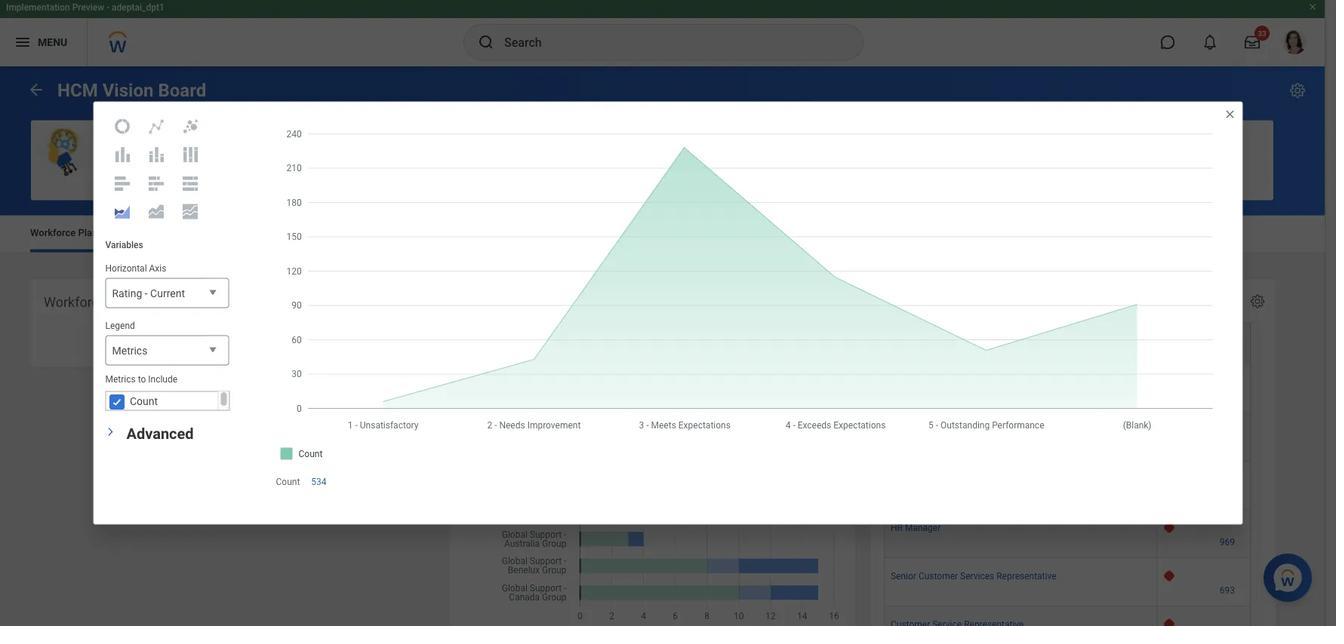 Task type: locate. For each thing, give the bounding box(es) containing it.
100% column image
[[181, 146, 199, 164]]

fill left critical
[[933, 294, 951, 310]]

donut image
[[113, 117, 131, 135]]

1 horizontal spatial count
[[276, 477, 300, 487]]

hr manager
[[891, 523, 941, 534]]

what's new for hcm button
[[870, 120, 1273, 177]]

count
[[129, 395, 157, 407], [276, 477, 300, 487]]

workforce for workforce visibility
[[44, 294, 106, 310]]

adeptai_dpt1
[[112, 2, 164, 13]]

it
[[891, 426, 898, 437]]

metrics for metrics to include
[[105, 374, 136, 385]]

count left 534
[[276, 477, 300, 487]]

collaboration
[[588, 176, 642, 186]]

workday for workday community
[[516, 129, 586, 151]]

4 row from the top
[[884, 559, 1251, 607]]

0 vertical spatial metrics
[[112, 345, 147, 357]]

metrics down legend
[[112, 345, 147, 357]]

axis
[[149, 263, 166, 274]]

collaboration is the key to success at workday
[[588, 176, 776, 186]]

- right preview
[[107, 2, 110, 13]]

profile logan mcneil element
[[1273, 26, 1316, 59]]

people analytics
[[96, 129, 231, 151]]

include
[[148, 374, 177, 385]]

0 horizontal spatial workday
[[117, 176, 152, 186]]

0 vertical spatial hcm
[[57, 80, 98, 101]]

workforce up legend
[[44, 294, 106, 310]]

employee
[[393, 227, 436, 239]]

workday community button
[[451, 120, 854, 177]]

clustered column image
[[113, 146, 131, 164]]

workday inside button
[[516, 129, 586, 151]]

to
[[1219, 349, 1229, 360]]

fill
[[933, 294, 951, 310], [1231, 349, 1243, 360]]

count inside metrics to include group
[[129, 395, 157, 407]]

2 row from the top
[[884, 462, 1251, 510]]

close environment banner image
[[1308, 2, 1317, 11]]

workforce left planning
[[30, 227, 76, 239]]

advanced
[[126, 425, 194, 443]]

community
[[590, 129, 684, 151]]

belonging
[[271, 227, 315, 239]]

main content
[[0, 66, 1325, 627]]

is
[[644, 176, 651, 186]]

workday dynamically suggests business questions based on your tenant link
[[31, 170, 434, 193]]

time
[[884, 294, 914, 310]]

1 vertical spatial hcm
[[1061, 129, 1102, 151]]

metrics up check small image on the bottom of the page
[[105, 374, 136, 385]]

...
[[251, 338, 259, 348]]

headcount
[[463, 294, 530, 310]]

headcount plan to pipeline
[[463, 294, 627, 310]]

fill down open
[[1231, 349, 1243, 360]]

people
[[96, 129, 152, 151]]

configure this page image
[[1288, 82, 1307, 100]]

1 vertical spatial fill
[[1231, 349, 1243, 360]]

line image
[[147, 117, 165, 135]]

hcm inside button
[[1061, 129, 1102, 151]]

bubble image
[[181, 117, 199, 135]]

people analytics button
[[31, 120, 434, 177]]

1 horizontal spatial workday
[[516, 129, 586, 151]]

days
[[1200, 337, 1220, 348]]

or
[[1209, 349, 1217, 360]]

to left include
[[138, 374, 146, 385]]

hcm right 'for'
[[1061, 129, 1102, 151]]

3 row from the top
[[884, 510, 1251, 559]]

average days open or to fill
[[1165, 337, 1243, 360]]

0 vertical spatial count
[[129, 395, 157, 407]]

manager
[[905, 523, 941, 534]]

969
[[1220, 537, 1235, 548]]

customer
[[919, 571, 958, 582]]

search image
[[477, 33, 495, 51]]

open
[[1222, 337, 1243, 348]]

chevron down image
[[105, 423, 116, 441]]

plan
[[533, 294, 560, 310]]

to right plan on the left of the page
[[563, 294, 575, 310]]

workday dynamically suggests business questions based on your tenant
[[117, 176, 408, 186]]

horizontal axis
[[105, 263, 166, 274]]

metrics button
[[105, 336, 229, 367]]

workforce visibility
[[44, 294, 160, 310]]

implementation
[[6, 2, 70, 13]]

0 vertical spatial fill
[[933, 294, 951, 310]]

0 vertical spatial -
[[107, 2, 110, 13]]

legend group
[[105, 320, 229, 367]]

1 horizontal spatial hcm
[[1061, 129, 1102, 151]]

workforce visibility element
[[30, 280, 435, 367]]

hr
[[891, 523, 903, 534]]

it helpdesk specialist link
[[891, 423, 980, 437]]

planning
[[78, 227, 117, 239]]

cell
[[884, 462, 1158, 510]]

1 row from the top
[[884, 323, 1251, 365]]

close chart settings image
[[1224, 108, 1236, 120]]

0 vertical spatial workforce
[[30, 227, 76, 239]]

variables
[[105, 240, 143, 250]]

stacked bar image
[[147, 174, 165, 192]]

workforce
[[30, 227, 76, 239], [44, 294, 106, 310]]

preview
[[72, 2, 104, 13]]

1 horizontal spatial fill
[[1231, 349, 1243, 360]]

1 vertical spatial -
[[145, 287, 148, 300]]

workforce for workforce planning
[[30, 227, 76, 239]]

metrics
[[112, 345, 147, 357], [105, 374, 136, 385]]

view
[[206, 338, 226, 348]]

on
[[350, 176, 360, 186]]

collaboration is the key to success at workday link
[[451, 170, 854, 193]]

visibility
[[109, 294, 160, 310]]

job profile
[[891, 349, 935, 360]]

health
[[212, 227, 241, 239]]

main content containing hcm vision board
[[0, 66, 1325, 627]]

hcm right previous page icon
[[57, 80, 98, 101]]

0 horizontal spatial -
[[107, 2, 110, 13]]

metrics inside dropdown button
[[112, 345, 147, 357]]

metrics inside group
[[105, 374, 136, 385]]

business
[[243, 176, 279, 186]]

specialist
[[941, 426, 980, 437]]

&
[[317, 227, 323, 239]]

vision
[[102, 80, 154, 101]]

534 button
[[311, 476, 329, 488]]

workday
[[516, 129, 586, 151], [117, 176, 152, 186], [741, 176, 776, 186]]

- inside banner
[[107, 2, 110, 13]]

tab list
[[15, 216, 1310, 252]]

1 vertical spatial metrics
[[105, 374, 136, 385]]

time to fill critical jobs
[[884, 294, 1029, 310]]

executive
[[516, 227, 558, 239]]

1 vertical spatial workforce
[[44, 294, 106, 310]]

summary
[[560, 227, 602, 239]]

analytics
[[156, 129, 231, 151]]

- right the rating
[[145, 287, 148, 300]]

legend
[[105, 320, 135, 331]]

to right time on the top right of the page
[[918, 294, 930, 310]]

implementation preview -   adeptai_dpt1 banner
[[0, 0, 1325, 66]]

-
[[107, 2, 110, 13], [145, 287, 148, 300]]

to right key
[[685, 176, 693, 186]]

previous page image
[[27, 81, 45, 99]]

product development row
[[884, 365, 1251, 413]]

tenant
[[382, 176, 408, 186]]

senior customer services representative link
[[891, 568, 1056, 582]]

1 horizontal spatial -
[[145, 287, 148, 300]]

row
[[884, 323, 1251, 365], [884, 462, 1251, 510], [884, 510, 1251, 559], [884, 559, 1251, 607], [884, 607, 1251, 627]]

- inside dropdown button
[[145, 287, 148, 300]]

rating - current
[[112, 287, 185, 300]]

tab list containing workforce planning
[[15, 216, 1310, 252]]

critical
[[954, 294, 996, 310]]

employee experience
[[393, 227, 486, 239]]

variables group
[[94, 227, 240, 422]]

product development
[[891, 378, 978, 388]]

0 horizontal spatial count
[[129, 395, 157, 407]]

average days open or to fill button
[[1158, 324, 1250, 364]]

what's new for hcm
[[935, 129, 1102, 151]]

count down "metrics to include"
[[129, 395, 157, 407]]

overlaid area image
[[113, 203, 131, 221]]



Task type: describe. For each thing, give the bounding box(es) containing it.
it helpdesk specialist
[[891, 426, 980, 437]]

new
[[993, 129, 1029, 151]]

horizontal axis group
[[105, 262, 229, 309]]

0 horizontal spatial fill
[[933, 294, 951, 310]]

senior
[[891, 571, 916, 582]]

693
[[1220, 586, 1235, 596]]

534
[[311, 477, 326, 487]]

diversity
[[326, 227, 363, 239]]

dynamically
[[154, 176, 202, 186]]

it helpdesk specialist row
[[884, 413, 1251, 462]]

notifications large image
[[1202, 35, 1218, 50]]

to inside metrics to include group
[[138, 374, 146, 385]]

product
[[891, 378, 922, 388]]

100% bar image
[[181, 174, 199, 192]]

1 vertical spatial count
[[276, 477, 300, 487]]

metrics to include
[[105, 374, 177, 385]]

organizational health
[[147, 227, 241, 239]]

helpdesk
[[901, 426, 939, 437]]

headcount plan to pipeline element
[[450, 280, 855, 627]]

5 row from the top
[[884, 607, 1251, 627]]

services
[[960, 571, 994, 582]]

product development link
[[891, 375, 978, 388]]

2 horizontal spatial workday
[[741, 176, 776, 186]]

check small image
[[108, 393, 126, 411]]

tab list inside main content
[[15, 216, 1310, 252]]

at
[[731, 176, 739, 186]]

view more ...
[[206, 338, 259, 348]]

representative
[[997, 571, 1056, 582]]

senior customer services representative
[[891, 571, 1056, 582]]

100% area image
[[181, 203, 199, 221]]

advanced button
[[126, 425, 194, 443]]

jobs
[[1000, 294, 1029, 310]]

current
[[150, 287, 185, 300]]

board
[[158, 80, 206, 101]]

clustered bar image
[[113, 174, 131, 192]]

average
[[1165, 337, 1198, 348]]

hcm vision board
[[57, 80, 206, 101]]

fill inside average days open or to fill
[[1231, 349, 1243, 360]]

your
[[363, 176, 380, 186]]

job profile button
[[885, 324, 1157, 364]]

metrics to include group
[[105, 373, 230, 411]]

to inside collaboration is the key to success at workday link
[[685, 176, 693, 186]]

0 horizontal spatial hcm
[[57, 80, 98, 101]]

969 button
[[1220, 537, 1237, 549]]

workday for workday dynamically suggests business questions based on your tenant
[[117, 176, 152, 186]]

suggests
[[204, 176, 241, 186]]

cell inside time to fill critical jobs element
[[884, 462, 1158, 510]]

time to fill critical jobs element
[[870, 280, 1276, 627]]

rating
[[112, 287, 142, 300]]

job
[[891, 349, 907, 360]]

development
[[925, 378, 978, 388]]

advanced dialog
[[93, 101, 1243, 525]]

row containing hr manager
[[884, 510, 1251, 559]]

view more ... link
[[30, 330, 435, 355]]

for
[[1034, 129, 1057, 151]]

belonging & diversity
[[271, 227, 363, 239]]

hr manager link
[[891, 520, 941, 534]]

based
[[323, 176, 348, 186]]

pipeline
[[579, 294, 627, 310]]

to inside headcount plan to pipeline element
[[563, 294, 575, 310]]

questions
[[281, 176, 321, 186]]

rating - current button
[[105, 278, 229, 309]]

row containing senior customer services representative
[[884, 559, 1251, 607]]

what's
[[935, 129, 989, 151]]

experience
[[438, 227, 486, 239]]

workforce planning
[[30, 227, 117, 239]]

row containing average days open or to fill
[[884, 323, 1251, 365]]

success
[[695, 176, 729, 186]]

profile
[[909, 349, 935, 360]]

to inside time to fill critical jobs element
[[918, 294, 930, 310]]

inbox large image
[[1245, 35, 1260, 50]]

implementation preview -   adeptai_dpt1
[[6, 2, 164, 13]]

metrics for metrics
[[112, 345, 147, 357]]

stacked column image
[[147, 146, 165, 164]]

693 button
[[1220, 585, 1237, 597]]

workday community
[[516, 129, 684, 151]]

executive summary
[[516, 227, 602, 239]]

the
[[653, 176, 666, 186]]

stacked area image
[[147, 203, 165, 221]]



Task type: vqa. For each thing, say whether or not it's contained in the screenshot.
EMPLOYEE
yes



